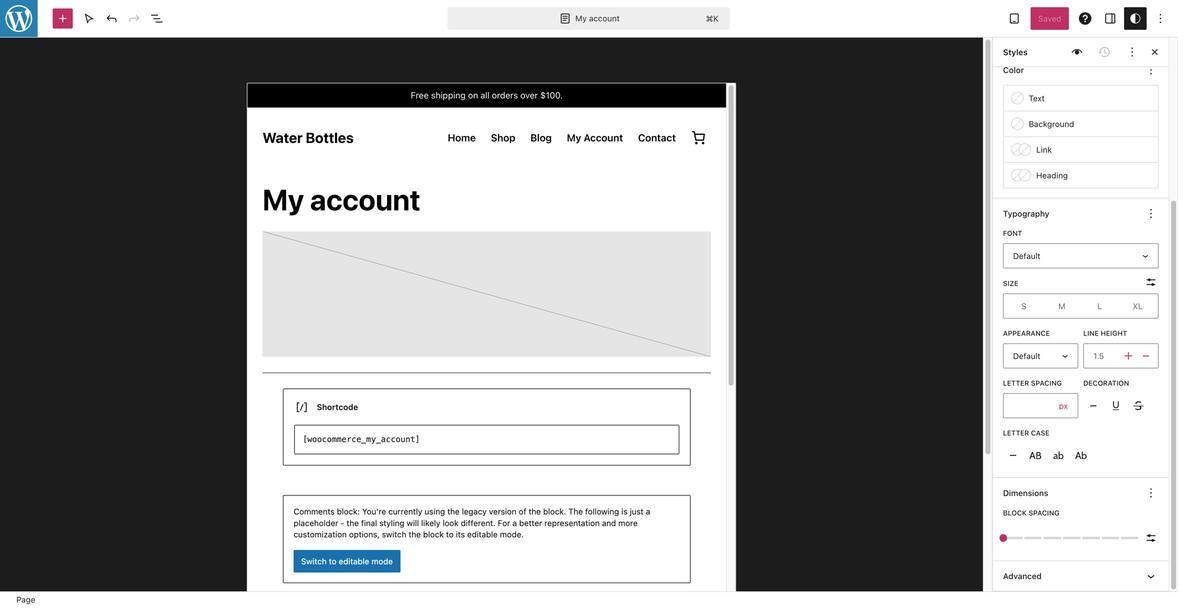 Task type: describe. For each thing, give the bounding box(es) containing it.
view image
[[1007, 11, 1022, 26]]

text button
[[1004, 86, 1158, 111]]

default
[[1013, 351, 1041, 361]]

saved
[[1038, 14, 1062, 23]]

advanced
[[1003, 572, 1042, 581]]

s
[[1022, 301, 1027, 311]]

letter for letter spacing
[[1003, 379, 1029, 387]]

styles actions menu bar
[[1003, 41, 1144, 63]]

uppercase image
[[1028, 448, 1043, 463]]

1 set custom size image from the top
[[1144, 275, 1159, 290]]

xl
[[1133, 301, 1143, 311]]

color options image
[[1144, 62, 1159, 78]]

lowercase image
[[1051, 448, 1066, 463]]

options image
[[1153, 11, 1168, 26]]

saved button
[[1031, 7, 1069, 30]]

typography
[[1003, 209, 1050, 218]]

2 set custom size image from the top
[[1144, 531, 1159, 546]]

line
[[1084, 329, 1099, 338]]

Extra Large button
[[1119, 296, 1157, 317]]

plain button
[[1004, 17, 1158, 39]]

letter for letter case
[[1003, 429, 1029, 437]]

tools image
[[82, 11, 97, 26]]

capitalize image
[[1074, 448, 1089, 463]]

text
[[1029, 94, 1045, 103]]

Letter spacing number field
[[1003, 393, 1054, 418]]

appearance
[[1003, 329, 1050, 338]]

⌘k
[[706, 14, 719, 23]]

block
[[1003, 509, 1027, 517]]

underline image
[[1109, 398, 1124, 413]]

link button
[[1004, 137, 1158, 162]]

dimensions options image
[[1144, 486, 1159, 501]]

letter case
[[1003, 429, 1050, 437]]

styles
[[1003, 47, 1028, 57]]

size
[[1003, 279, 1019, 288]]

default button
[[1003, 343, 1079, 369]]

close styles image
[[1148, 45, 1163, 60]]

typography options image
[[1144, 206, 1159, 221]]

my account
[[575, 14, 620, 23]]

height
[[1101, 329, 1127, 338]]

m
[[1059, 301, 1066, 311]]

undo image
[[104, 11, 119, 26]]

dimensions
[[1003, 489, 1049, 498]]

none image
[[1086, 398, 1101, 413]]

more image
[[1125, 45, 1140, 60]]

spacing for block spacing
[[1029, 509, 1060, 517]]



Task type: locate. For each thing, give the bounding box(es) containing it.
decoration
[[1084, 379, 1129, 387]]

account
[[589, 14, 620, 23]]

Small button
[[1005, 296, 1043, 317]]

editor top bar region
[[0, 0, 1178, 38]]

decrement image
[[1139, 348, 1154, 364]]

l
[[1098, 301, 1102, 311]]

size element
[[1003, 279, 1019, 288]]

0 vertical spatial letter
[[1003, 379, 1029, 387]]

heading button
[[1004, 163, 1158, 188]]

spacing down dimensions
[[1029, 509, 1060, 517]]

0 vertical spatial set custom size image
[[1144, 275, 1159, 290]]

letter
[[1003, 379, 1029, 387], [1003, 429, 1029, 437]]

spacing down default popup button
[[1031, 379, 1062, 387]]

case
[[1031, 429, 1050, 437]]

Line height number field
[[1084, 343, 1121, 369]]

revisions image
[[1097, 45, 1112, 60]]

link
[[1037, 145, 1052, 154]]

2 letter from the top
[[1003, 429, 1029, 437]]

settings image
[[1103, 11, 1118, 26]]

spacing for letter spacing
[[1031, 379, 1062, 387]]

spacing
[[1031, 379, 1062, 387], [1029, 509, 1060, 517]]

0 vertical spatial spacing
[[1031, 379, 1062, 387]]

font
[[1003, 229, 1022, 238]]

font size option group
[[1003, 294, 1159, 319]]

color
[[1003, 65, 1024, 75]]

line height
[[1084, 329, 1127, 338]]

background
[[1029, 119, 1074, 129]]

heading
[[1037, 171, 1068, 180]]

advanced button
[[993, 562, 1169, 591]]

Medium button
[[1043, 296, 1081, 317]]

letter up letter spacing number field
[[1003, 379, 1029, 387]]

my
[[575, 14, 587, 23]]

letter spacing
[[1003, 379, 1062, 387]]

1 vertical spatial letter
[[1003, 429, 1029, 437]]

set custom size image up xl 'button'
[[1144, 275, 1159, 290]]

1 letter from the top
[[1003, 379, 1029, 387]]

strikethrough image
[[1131, 398, 1146, 413]]

styles image
[[1128, 11, 1143, 26]]

1 vertical spatial set custom size image
[[1144, 531, 1159, 546]]

site icon image
[[0, 0, 39, 39]]

style book image
[[1070, 45, 1085, 60]]

background button
[[1004, 111, 1158, 137]]

block spacing
[[1003, 509, 1060, 517]]

set custom size image down 'dimensions options' image
[[1144, 531, 1159, 546]]

toggle block inserter image
[[55, 11, 70, 26]]

increment image
[[1121, 348, 1136, 364]]

letter up none icon
[[1003, 429, 1029, 437]]

redo image
[[127, 11, 142, 26]]

none image
[[1006, 448, 1021, 463]]

1 vertical spatial spacing
[[1029, 509, 1060, 517]]

Large button
[[1081, 296, 1119, 317]]

plain
[[1012, 23, 1030, 33]]

page
[[16, 595, 35, 604]]

set custom size image
[[1144, 275, 1159, 290], [1144, 531, 1159, 546]]

help image
[[1078, 11, 1093, 26]]

list view image
[[149, 11, 164, 26]]



Task type: vqa. For each thing, say whether or not it's contained in the screenshot.
Line
yes



